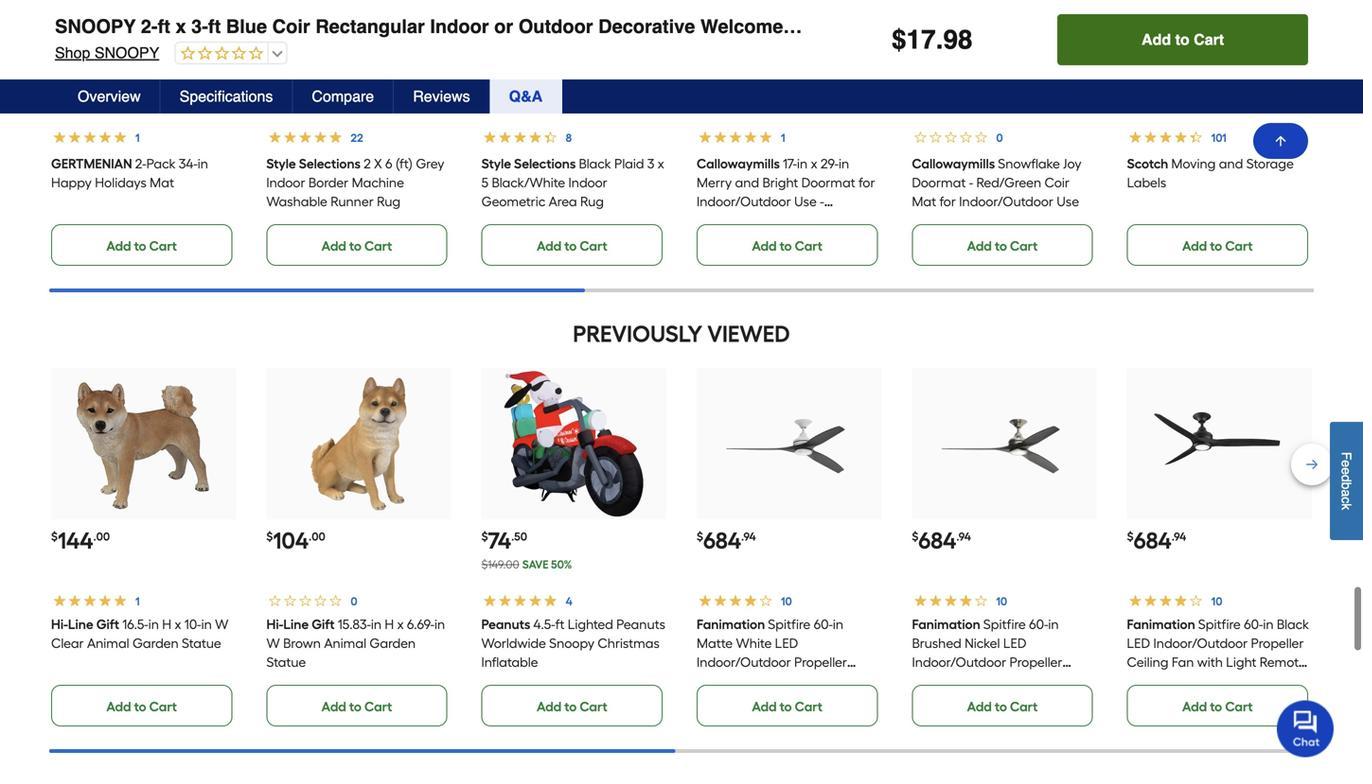Task type: describe. For each thing, give the bounding box(es) containing it.
$ inside $ 4 .98
[[1127, 58, 1134, 72]]

blade) for spitfire 60-in matte white led indoor/outdoor propeller ceiling fan with light remote (3-blade)
[[712, 693, 750, 709]]

indoor/outdoor inside the spitfire 60-in matte white led indoor/outdoor propeller ceiling fan with light remote (3-blade)
[[697, 655, 791, 671]]

matte
[[697, 636, 733, 652]]

add inside button
[[1142, 31, 1172, 48]]

(3- for spitfire 60-in matte white led indoor/outdoor propeller ceiling fan with light remote (3-blade)
[[697, 693, 712, 709]]

add to cart link for black plaid 3 x 5 black/white indoor geometric area rug
[[482, 225, 663, 266]]

2- inside 2-pack 34-in happy holidays mat
[[135, 156, 146, 172]]

6.69-
[[407, 617, 435, 633]]

2 e from the top
[[1339, 468, 1355, 475]]

fanimation for nickel
[[912, 617, 981, 633]]

black inside "black plaid 3 x 5 black/white indoor geometric area rug"
[[579, 156, 611, 172]]

f
[[1339, 452, 1355, 460]]

cart for 4.5-ft lighted peanuts worldwide snoopy christmas inflatable
[[580, 700, 608, 716]]

to for spitfire 60-in matte white led indoor/outdoor propeller ceiling fan with light remote (3-blade)
[[780, 700, 792, 716]]

mat inside the 17-in x 29-in merry and bright doormat for indoor/outdoor use - brown/blue coir mat
[[797, 213, 822, 229]]

cart for 2-pack 34-in happy holidays mat
[[149, 238, 177, 254]]

fanimation spitfire 60-in black led indoor/outdoor propeller ceiling fan with light remote (3-blade) image
[[1146, 370, 1294, 518]]

.94 for spitfire 60-in black led indoor/outdoor propeller ceiling fan with light remote (3-blade)
[[1172, 531, 1187, 544]]

to for 2 x 6 (ft) grey indoor border machine washable runner rug
[[349, 238, 362, 254]]

selections for indoor
[[514, 156, 576, 172]]

cart for 17-in x 29-in merry and bright doormat for indoor/outdoor use - brown/blue coir mat
[[795, 238, 823, 254]]

mat inside 2-pack 34-in happy holidays mat
[[150, 175, 174, 191]]

19 list item
[[482, 0, 667, 266]]

add for 16.5-in h x 10-in w clear animal garden statue
[[106, 700, 131, 716]]

$ 17 . 98
[[892, 25, 973, 55]]

(ft)
[[396, 156, 413, 172]]

f e e d b a c k button
[[1330, 422, 1364, 541]]

x
[[374, 156, 382, 172]]

(3- for spitfire 60-in brushed nickel led indoor/outdoor propeller ceiling fan with light remote (3-blade)
[[912, 693, 927, 709]]

1 vertical spatial snoopy
[[95, 44, 159, 62]]

snowflake joy doormat - red/green coir mat for indoor/outdoor use
[[912, 156, 1082, 210]]

23
[[919, 55, 944, 83]]

x for 15.83-in h x 6.69-in w brown animal garden statue
[[397, 617, 404, 633]]

style for black/white
[[482, 156, 511, 172]]

15.83-
[[338, 617, 371, 633]]

with inside spitfire 60-in black led indoor/outdoor propeller ceiling fan with light remote (3-blade)
[[1198, 655, 1224, 671]]

1 684 list item from the left
[[697, 369, 882, 727]]

machine
[[352, 175, 404, 191]]

rug inside "black plaid 3 x 5 black/white indoor geometric area rug"
[[580, 194, 604, 210]]

in inside the spitfire 60-in matte white led indoor/outdoor propeller ceiling fan with light remote (3-blade)
[[833, 617, 844, 633]]

x inside the 17-in x 29-in merry and bright doormat for indoor/outdoor use - brown/blue coir mat
[[811, 156, 818, 172]]

34-
[[179, 156, 198, 172]]

spitfire 60-in black led indoor/outdoor propeller ceiling fan with light remote (3-blade)
[[1127, 617, 1310, 690]]

compare button
[[293, 80, 394, 114]]

2 x 6 (ft) grey indoor border machine washable runner rug
[[266, 156, 445, 210]]

or
[[494, 16, 513, 37]]

q&a button
[[490, 80, 563, 114]]

clear
[[51, 636, 84, 652]]

for inside snowflake joy doormat - red/green coir mat for indoor/outdoor use
[[940, 194, 956, 210]]

style selections for black/white
[[482, 156, 576, 172]]

brown/blue
[[697, 213, 766, 229]]

grey
[[416, 156, 445, 172]]

peanuts inside '4.5-ft lighted peanuts worldwide snoopy christmas inflatable'
[[617, 617, 666, 633]]

hi-line gift for 104
[[266, 617, 335, 633]]

x for snoopy 2-ft x 3-ft blue coir rectangular indoor or outdoor decorative welcome door mat
[[176, 16, 186, 37]]

add to cart for moving and storage labels
[[1183, 238, 1253, 254]]

.50 for 74
[[511, 531, 527, 544]]

add to cart for snowflake joy doormat - red/green coir mat for indoor/outdoor use
[[967, 238, 1038, 254]]

blade) for spitfire 60-in brushed nickel led indoor/outdoor propeller ceiling fan with light remote (3-blade)
[[927, 693, 966, 709]]

17-in x 29-in merry and bright doormat for indoor/outdoor use - brown/blue coir mat
[[697, 156, 875, 229]]

10-
[[184, 617, 201, 633]]

cart for black plaid 3 x 5 black/white indoor geometric area rug
[[580, 238, 608, 254]]

32
[[273, 55, 298, 83]]

to for spitfire 60-in brushed nickel led indoor/outdoor propeller ceiling fan with light remote (3-blade)
[[995, 700, 1007, 716]]

f e e d b a c k
[[1339, 452, 1355, 510]]

reviews
[[413, 88, 470, 105]]

callowaymills for 23
[[912, 156, 995, 172]]

chat invite button image
[[1277, 700, 1335, 758]]

snowflake
[[998, 156, 1060, 172]]

.50 for 41
[[79, 58, 95, 72]]

statue for 104
[[266, 655, 306, 671]]

runner
[[331, 194, 374, 210]]

add to cart link for 15.83-in h x 6.69-in w brown animal garden statue
[[266, 686, 448, 727]]

2-pack 34-in happy holidays mat
[[51, 156, 208, 191]]

16 list item
[[697, 0, 882, 266]]

16.5-
[[122, 617, 148, 633]]

worldwide
[[482, 636, 546, 652]]

merry
[[697, 175, 732, 191]]

15.83-in h x 6.69-in w brown animal garden statue
[[266, 617, 445, 671]]

pack
[[146, 156, 176, 172]]

coir inside the 17-in x 29-in merry and bright doormat for indoor/outdoor use - brown/blue coir mat
[[769, 213, 794, 229]]

684 for spitfire 60-in brushed nickel led indoor/outdoor propeller ceiling fan with light remote (3-blade)
[[919, 528, 957, 555]]

hi-line gift 16.5-in h x 10-in w clear animal garden statue image
[[70, 370, 218, 518]]

lighted
[[568, 617, 614, 633]]

cart inside add to cart button
[[1194, 31, 1225, 48]]

garden for 144
[[133, 636, 179, 652]]

indoor inside the 2 x 6 (ft) grey indoor border machine washable runner rug
[[266, 175, 305, 191]]

door
[[789, 16, 833, 37]]

add for spitfire 60-in matte white led indoor/outdoor propeller ceiling fan with light remote (3-blade)
[[752, 700, 777, 716]]

rectangular
[[316, 16, 425, 37]]

line for 144
[[68, 617, 93, 633]]

4 list item
[[1127, 0, 1312, 266]]

line for 104
[[283, 617, 309, 633]]

add for spitfire 60-in black led indoor/outdoor propeller ceiling fan with light remote (3-blade)
[[1183, 700, 1208, 716]]

snoopy 2-ft x 3-ft blue coir rectangular indoor or outdoor decorative welcome door mat
[[55, 16, 871, 37]]

add for moving and storage labels
[[1183, 238, 1208, 254]]

previously
[[573, 321, 703, 348]]

1 horizontal spatial ft
[[208, 16, 221, 37]]

add to cart for 2 x 6 (ft) grey indoor border machine washable runner rug
[[322, 238, 392, 254]]

decorative
[[599, 16, 695, 37]]

black inside spitfire 60-in black led indoor/outdoor propeller ceiling fan with light remote (3-blade)
[[1277, 617, 1310, 633]]

104
[[273, 528, 309, 555]]

light inside spitfire 60-in black led indoor/outdoor propeller ceiling fan with light remote (3-blade)
[[1227, 655, 1257, 671]]

3 684 list item from the left
[[1127, 369, 1312, 727]]

brown
[[283, 636, 321, 652]]

propeller inside spitfire 60-in black led indoor/outdoor propeller ceiling fan with light remote (3-blade)
[[1252, 636, 1304, 652]]

viewed
[[708, 321, 790, 348]]

add to cart for black plaid 3 x 5 black/white indoor geometric area rug
[[537, 238, 608, 254]]

hi- for 144
[[51, 617, 68, 633]]

spitfire 60-in brushed nickel led indoor/outdoor propeller ceiling fan with light remote (3-blade)
[[912, 617, 1091, 709]]

6
[[385, 156, 393, 172]]

1 e from the top
[[1339, 460, 1355, 468]]

christmas
[[598, 636, 660, 652]]

.98
[[1148, 58, 1162, 72]]

add for 17-in x 29-in merry and bright doormat for indoor/outdoor use - brown/blue coir mat
[[752, 238, 777, 254]]

and inside moving and storage labels
[[1219, 156, 1244, 172]]

ceiling for spitfire 60-in matte white led indoor/outdoor propeller ceiling fan with light remote (3-blade)
[[697, 674, 739, 690]]

border
[[309, 175, 349, 191]]

fanimation for led
[[1127, 617, 1196, 633]]

add to cart link for 4.5-ft lighted peanuts worldwide snoopy christmas inflatable
[[482, 686, 663, 727]]

light for spitfire 60-in brushed nickel led indoor/outdoor propeller ceiling fan with light remote (3-blade)
[[1011, 674, 1042, 690]]

0 horizontal spatial ft
[[158, 16, 170, 37]]

add to cart link for 17-in x 29-in merry and bright doormat for indoor/outdoor use - brown/blue coir mat
[[697, 225, 878, 266]]

and inside the 17-in x 29-in merry and bright doormat for indoor/outdoor use - brown/blue coir mat
[[735, 175, 760, 191]]

ft inside '4.5-ft lighted peanuts worldwide snoopy christmas inflatable'
[[556, 617, 565, 633]]

storage
[[1247, 156, 1294, 172]]

- inside the 17-in x 29-in merry and bright doormat for indoor/outdoor use - brown/blue coir mat
[[820, 194, 824, 210]]

h for 144
[[162, 617, 171, 633]]

joy
[[1064, 156, 1082, 172]]

to for 4.5-ft lighted peanuts worldwide snoopy christmas inflatable
[[565, 700, 577, 716]]

cart for spitfire 60-in brushed nickel led indoor/outdoor propeller ceiling fan with light remote (3-blade)
[[1010, 700, 1038, 716]]

4.5-ft lighted peanuts worldwide snoopy christmas inflatable
[[482, 617, 666, 671]]

cart for 2 x 6 (ft) grey indoor border machine washable runner rug
[[365, 238, 392, 254]]

19
[[488, 55, 509, 83]]

statue for 144
[[182, 636, 221, 652]]

gertmenian
[[51, 156, 132, 172]]

fanimation spitfire 60-in matte white led indoor/outdoor propeller ceiling fan with light remote (3-blade) image
[[715, 370, 863, 518]]

coir inside snowflake joy doormat - red/green coir mat for indoor/outdoor use
[[1045, 175, 1070, 191]]

blue
[[226, 16, 267, 37]]

in inside 2-pack 34-in happy holidays mat
[[198, 156, 208, 172]]

cart for 16.5-in h x 10-in w clear animal garden statue
[[149, 700, 177, 716]]

$ inside $ 32
[[266, 58, 273, 72]]

74 list item
[[482, 369, 667, 727]]

indoor inside "black plaid 3 x 5 black/white indoor geometric area rug"
[[569, 175, 608, 191]]

previously viewed
[[573, 321, 790, 348]]

$ inside $ 144 .00
[[51, 531, 58, 544]]

indoor/outdoor inside spitfire 60-in black led indoor/outdoor propeller ceiling fan with light remote (3-blade)
[[1154, 636, 1248, 652]]

- inside snowflake joy doormat - red/green coir mat for indoor/outdoor use
[[969, 175, 974, 191]]

hi-line gift 15.83-in h x 6.69-in w brown animal garden statue image
[[285, 370, 433, 518]]

add to cart for 2-pack 34-in happy holidays mat
[[106, 238, 177, 254]]

add to cart inside add to cart button
[[1142, 31, 1225, 48]]

add to cart for 17-in x 29-in merry and bright doormat for indoor/outdoor use - brown/blue coir mat
[[752, 238, 823, 254]]

welcome
[[701, 16, 784, 37]]

led inside spitfire 60-in black led indoor/outdoor propeller ceiling fan with light remote (3-blade)
[[1127, 636, 1151, 652]]

animal for 144
[[87, 636, 129, 652]]

add to cart button
[[1058, 14, 1309, 65]]

$ 684 .94 for spitfire 60-in black led indoor/outdoor propeller ceiling fan with light remote (3-blade)
[[1127, 528, 1187, 555]]

cart for spitfire 60-in matte white led indoor/outdoor propeller ceiling fan with light remote (3-blade)
[[795, 700, 823, 716]]

specifications
[[180, 88, 273, 105]]

41
[[58, 55, 79, 83]]

inflatable
[[482, 655, 538, 671]]

cart for 15.83-in h x 6.69-in w brown animal garden statue
[[365, 700, 392, 716]]

to for 16.5-in h x 10-in w clear animal garden statue
[[134, 700, 146, 716]]

17-
[[783, 156, 797, 172]]

red/green
[[977, 175, 1042, 191]]

.00 for 104
[[309, 531, 325, 544]]

style for indoor
[[266, 156, 296, 172]]

remote inside spitfire 60-in black led indoor/outdoor propeller ceiling fan with light remote (3-blade)
[[1260, 655, 1307, 671]]

$149.00 save 50%
[[482, 558, 572, 572]]

0 horizontal spatial coir
[[272, 16, 310, 37]]

144
[[58, 528, 93, 555]]

spitfire for nickel
[[984, 617, 1026, 633]]

light for spitfire 60-in matte white led indoor/outdoor propeller ceiling fan with light remote (3-blade)
[[796, 674, 827, 690]]

16.5-in h x 10-in w clear animal garden statue
[[51, 617, 229, 652]]

104 list item
[[266, 369, 451, 727]]

mat inside snowflake joy doormat - red/green coir mat for indoor/outdoor use
[[912, 194, 937, 210]]

add for 2 x 6 (ft) grey indoor border machine washable runner rug
[[322, 238, 346, 254]]

.94 for spitfire 60-in brushed nickel led indoor/outdoor propeller ceiling fan with light remote (3-blade)
[[957, 531, 971, 544]]

arrow up image
[[1274, 134, 1289, 149]]

add to cart link for 2-pack 34-in happy holidays mat
[[51, 225, 232, 266]]

spitfire 60-in matte white led indoor/outdoor propeller ceiling fan with light remote (3-blade)
[[697, 617, 876, 709]]

k
[[1339, 504, 1355, 510]]

garden for 104
[[370, 636, 416, 652]]



Task type: vqa. For each thing, say whether or not it's contained in the screenshot.
$ 778 . 00
no



Task type: locate. For each thing, give the bounding box(es) containing it.
add to cart link inside the 32 "list item"
[[266, 225, 448, 266]]

1 animal from the left
[[87, 636, 129, 652]]

in inside spitfire 60-in black led indoor/outdoor propeller ceiling fan with light remote (3-blade)
[[1264, 617, 1274, 633]]

mat
[[838, 16, 871, 37], [150, 175, 174, 191], [912, 194, 937, 210], [797, 213, 822, 229]]

0 horizontal spatial w
[[215, 617, 229, 633]]

spitfire for led
[[1199, 617, 1241, 633]]

1 horizontal spatial propeller
[[1010, 655, 1063, 671]]

e up b
[[1339, 468, 1355, 475]]

w
[[215, 617, 229, 633], [266, 636, 280, 652]]

peanuts up the worldwide
[[482, 617, 531, 633]]

(3- inside the spitfire 60-in matte white led indoor/outdoor propeller ceiling fan with light remote (3-blade)
[[697, 693, 712, 709]]

.00 inside $ 104 .00
[[309, 531, 325, 544]]

0 vertical spatial black
[[579, 156, 611, 172]]

1 peanuts from the left
[[482, 617, 531, 633]]

3 led from the left
[[1127, 636, 1151, 652]]

1 horizontal spatial $ 684 .94
[[912, 528, 971, 555]]

rug right the area
[[580, 194, 604, 210]]

1 horizontal spatial .00
[[309, 531, 325, 544]]

cart for spitfire 60-in black led indoor/outdoor propeller ceiling fan with light remote (3-blade)
[[1226, 700, 1253, 716]]

2 horizontal spatial $ 684 .94
[[1127, 528, 1187, 555]]

$ 684 .94 for spitfire 60-in brushed nickel led indoor/outdoor propeller ceiling fan with light remote (3-blade)
[[912, 528, 971, 555]]

1 line from the left
[[68, 617, 93, 633]]

2- up holidays
[[135, 156, 146, 172]]

indoor/outdoor inside snowflake joy doormat - red/green coir mat for indoor/outdoor use
[[959, 194, 1054, 210]]

save
[[523, 558, 549, 572]]

x left 6.69-
[[397, 617, 404, 633]]

to for 2-pack 34-in happy holidays mat
[[134, 238, 146, 254]]

0 horizontal spatial with
[[767, 674, 793, 690]]

to inside 19 list item
[[565, 238, 577, 254]]

add to cart inside 19 list item
[[537, 238, 608, 254]]

add for 15.83-in h x 6.69-in w brown animal garden statue
[[322, 700, 346, 716]]

0 horizontal spatial led
[[775, 636, 799, 652]]

add to cart inside 23 "list item"
[[967, 238, 1038, 254]]

w for 104
[[266, 636, 280, 652]]

0 horizontal spatial remote
[[830, 674, 876, 690]]

60-
[[814, 617, 833, 633], [1029, 617, 1048, 633], [1245, 617, 1264, 633]]

add to cart for 4.5-ft lighted peanuts worldwide snoopy christmas inflatable
[[537, 700, 608, 716]]

cart for moving and storage labels
[[1226, 238, 1253, 254]]

0 horizontal spatial ceiling
[[697, 674, 739, 690]]

add down the area
[[537, 238, 562, 254]]

add to cart for 15.83-in h x 6.69-in w brown animal garden statue
[[322, 700, 392, 716]]

coir down "joy"
[[1045, 175, 1070, 191]]

cart inside 16 list item
[[795, 238, 823, 254]]

add down the brown/blue
[[752, 238, 777, 254]]

fan for spitfire 60-in matte white led indoor/outdoor propeller ceiling fan with light remote (3-blade)
[[742, 674, 764, 690]]

0 horizontal spatial h
[[162, 617, 171, 633]]

h left the 10-
[[162, 617, 171, 633]]

0 horizontal spatial fan
[[742, 674, 764, 690]]

2 horizontal spatial 684 list item
[[1127, 369, 1312, 727]]

to inside button
[[1176, 31, 1190, 48]]

line up the clear
[[68, 617, 93, 633]]

2 peanuts from the left
[[617, 617, 666, 633]]

to for 17-in x 29-in merry and bright doormat for indoor/outdoor use - brown/blue coir mat
[[780, 238, 792, 254]]

1 horizontal spatial garden
[[370, 636, 416, 652]]

.50 up the overview
[[79, 58, 95, 72]]

selections for border
[[299, 156, 361, 172]]

nickel
[[965, 636, 1000, 652]]

1 horizontal spatial with
[[983, 674, 1008, 690]]

hi-line gift for 144
[[51, 617, 119, 633]]

light
[[1227, 655, 1257, 671], [796, 674, 827, 690], [1011, 674, 1042, 690]]

1 horizontal spatial 684
[[919, 528, 957, 555]]

b
[[1339, 482, 1355, 490]]

add to cart inside 16 list item
[[752, 238, 823, 254]]

in inside spitfire 60-in brushed nickel led indoor/outdoor propeller ceiling fan with light remote (3-blade)
[[1048, 617, 1059, 633]]

0 horizontal spatial .94
[[741, 531, 756, 544]]

to inside 41 list item
[[134, 238, 146, 254]]

2 $ 684 .94 from the left
[[912, 528, 971, 555]]

to inside 16 list item
[[780, 238, 792, 254]]

for inside the 17-in x 29-in merry and bright doormat for indoor/outdoor use - brown/blue coir mat
[[859, 175, 875, 191]]

add to cart link inside 16 list item
[[697, 225, 878, 266]]

overview button
[[59, 80, 161, 114]]

selections up black/white
[[514, 156, 576, 172]]

fan
[[1172, 655, 1195, 671], [742, 674, 764, 690], [957, 674, 979, 690]]

propeller for spitfire 60-in brushed nickel led indoor/outdoor propeller ceiling fan with light remote (3-blade)
[[1010, 655, 1063, 671]]

add inside 144 list item
[[106, 700, 131, 716]]

1 horizontal spatial (3-
[[912, 693, 927, 709]]

hi-line gift up the clear
[[51, 617, 119, 633]]

0 horizontal spatial style selections
[[266, 156, 361, 172]]

1 .94 from the left
[[741, 531, 756, 544]]

led inside spitfire 60-in brushed nickel led indoor/outdoor propeller ceiling fan with light remote (3-blade)
[[1003, 636, 1027, 652]]

callowaymills up red/green
[[912, 156, 995, 172]]

2-
[[141, 16, 158, 37], [135, 156, 146, 172]]

e up d
[[1339, 460, 1355, 468]]

ft left 3-
[[158, 16, 170, 37]]

1 horizontal spatial coir
[[769, 213, 794, 229]]

spitfire for white
[[768, 617, 811, 633]]

indoor up washable
[[266, 175, 305, 191]]

and right moving
[[1219, 156, 1244, 172]]

animal down 16.5-
[[87, 636, 129, 652]]

2 garden from the left
[[370, 636, 416, 652]]

3 .94 from the left
[[1172, 531, 1187, 544]]

684 list item
[[697, 369, 882, 727], [912, 369, 1097, 727], [1127, 369, 1312, 727]]

add to cart link for snowflake joy doormat - red/green coir mat for indoor/outdoor use
[[912, 225, 1093, 266]]

snoopy up shop snoopy
[[55, 16, 136, 37]]

2 style selections from the left
[[482, 156, 576, 172]]

gift up brown
[[312, 617, 335, 633]]

selections inside 19 list item
[[514, 156, 576, 172]]

2 fanimation from the left
[[912, 617, 981, 633]]

rug inside the 2 x 6 (ft) grey indoor border machine washable runner rug
[[377, 194, 401, 210]]

doormat down 29-
[[802, 175, 856, 191]]

3 684 from the left
[[1134, 528, 1172, 555]]

compare
[[312, 88, 374, 105]]

$ 684 .94 for spitfire 60-in matte white led indoor/outdoor propeller ceiling fan with light remote (3-blade)
[[697, 528, 756, 555]]

led for nickel
[[1003, 636, 1027, 652]]

2 horizontal spatial fan
[[1172, 655, 1195, 671]]

fanimation for white
[[697, 617, 765, 633]]

2 h from the left
[[385, 617, 394, 633]]

blade) inside the spitfire 60-in matte white led indoor/outdoor propeller ceiling fan with light remote (3-blade)
[[712, 693, 750, 709]]

(3- inside spitfire 60-in black led indoor/outdoor propeller ceiling fan with light remote (3-blade)
[[1127, 674, 1143, 690]]

cart inside 74 list item
[[580, 700, 608, 716]]

add to cart inside 144 list item
[[106, 700, 177, 716]]

1 horizontal spatial fan
[[957, 674, 979, 690]]

style up 5
[[482, 156, 511, 172]]

0 horizontal spatial black
[[579, 156, 611, 172]]

q&a
[[509, 88, 543, 105]]

to inside 23 "list item"
[[995, 238, 1007, 254]]

add to cart link for spitfire 60-in brushed nickel led indoor/outdoor propeller ceiling fan with light remote (3-blade)
[[912, 686, 1093, 727]]

callowaymills inside 23 "list item"
[[912, 156, 995, 172]]

1 vertical spatial w
[[266, 636, 280, 652]]

peanuts up christmas
[[617, 617, 666, 633]]

line inside 104 list item
[[283, 617, 309, 633]]

gift for 144
[[96, 617, 119, 633]]

2 horizontal spatial remote
[[1260, 655, 1307, 671]]

x right 3 in the top of the page
[[658, 156, 664, 172]]

60- for spitfire 60-in black led indoor/outdoor propeller ceiling fan with light remote (3-blade)
[[1245, 617, 1264, 633]]

to inside the 32 "list item"
[[349, 238, 362, 254]]

blade) inside spitfire 60-in brushed nickel led indoor/outdoor propeller ceiling fan with light remote (3-blade)
[[927, 693, 966, 709]]

add for 2-pack 34-in happy holidays mat
[[106, 238, 131, 254]]

1 horizontal spatial h
[[385, 617, 394, 633]]

gift
[[96, 617, 119, 633], [312, 617, 335, 633]]

1 horizontal spatial use
[[1057, 194, 1080, 210]]

use inside the 17-in x 29-in merry and bright doormat for indoor/outdoor use - brown/blue coir mat
[[795, 194, 817, 210]]

60- inside spitfire 60-in brushed nickel led indoor/outdoor propeller ceiling fan with light remote (3-blade)
[[1029, 617, 1048, 633]]

2 selections from the left
[[514, 156, 576, 172]]

style
[[266, 156, 296, 172], [482, 156, 511, 172]]

41 list item
[[51, 0, 236, 266]]

selections up border
[[299, 156, 361, 172]]

1 horizontal spatial ceiling
[[912, 674, 954, 690]]

add down inflatable on the left bottom
[[537, 700, 562, 716]]

32 list item
[[266, 0, 451, 266]]

1 hi- from the left
[[51, 617, 68, 633]]

0 horizontal spatial .50
[[79, 58, 95, 72]]

0 horizontal spatial style
[[266, 156, 296, 172]]

outdoor
[[519, 16, 593, 37]]

h left 6.69-
[[385, 617, 394, 633]]

2 use from the left
[[1057, 194, 1080, 210]]

0 horizontal spatial light
[[796, 674, 827, 690]]

add down nickel
[[967, 700, 992, 716]]

60- for spitfire 60-in brushed nickel led indoor/outdoor propeller ceiling fan with light remote (3-blade)
[[1029, 617, 1048, 633]]

h inside 16.5-in h x 10-in w clear animal garden statue
[[162, 617, 171, 633]]

684 for spitfire 60-in matte white led indoor/outdoor propeller ceiling fan with light remote (3-blade)
[[704, 528, 741, 555]]

1 hi-line gift from the left
[[51, 617, 119, 633]]

1 rug from the left
[[377, 194, 401, 210]]

statue down brown
[[266, 655, 306, 671]]

w right the 10-
[[215, 617, 229, 633]]

add down 16.5-in h x 10-in w clear animal garden statue
[[106, 700, 131, 716]]

with for spitfire 60-in matte white led indoor/outdoor propeller ceiling fan with light remote (3-blade)
[[767, 674, 793, 690]]

x
[[176, 16, 186, 37], [658, 156, 664, 172], [811, 156, 818, 172], [175, 617, 181, 633], [397, 617, 404, 633]]

add down spitfire 60-in black led indoor/outdoor propeller ceiling fan with light remote (3-blade)
[[1183, 700, 1208, 716]]

coir up "32"
[[272, 16, 310, 37]]

x for black plaid 3 x 5 black/white indoor geometric area rug
[[658, 156, 664, 172]]

gift for 104
[[312, 617, 335, 633]]

0 horizontal spatial selections
[[299, 156, 361, 172]]

0 vertical spatial w
[[215, 617, 229, 633]]

ceiling inside spitfire 60-in brushed nickel led indoor/outdoor propeller ceiling fan with light remote (3-blade)
[[912, 674, 954, 690]]

garden inside 16.5-in h x 10-in w clear animal garden statue
[[133, 636, 179, 652]]

area
[[549, 194, 577, 210]]

to inside 104 list item
[[349, 700, 362, 716]]

fan inside the spitfire 60-in matte white led indoor/outdoor propeller ceiling fan with light remote (3-blade)
[[742, 674, 764, 690]]

23 list item
[[912, 0, 1097, 266]]

.00 for 144
[[93, 531, 110, 544]]

moving and storage labels
[[1127, 156, 1294, 191]]

60- inside spitfire 60-in black led indoor/outdoor propeller ceiling fan with light remote (3-blade)
[[1245, 617, 1264, 633]]

and right merry
[[735, 175, 760, 191]]

3-
[[191, 16, 208, 37]]

gift left 16.5-
[[96, 617, 119, 633]]

2 horizontal spatial 684
[[1134, 528, 1172, 555]]

2 horizontal spatial blade)
[[1143, 674, 1181, 690]]

2 style from the left
[[482, 156, 511, 172]]

use
[[795, 194, 817, 210], [1057, 194, 1080, 210]]

to for snowflake joy doormat - red/green coir mat for indoor/outdoor use
[[995, 238, 1007, 254]]

add to cart down the 17-in x 29-in merry and bright doormat for indoor/outdoor use - brown/blue coir mat
[[752, 238, 823, 254]]

1 style selections from the left
[[266, 156, 361, 172]]

2 horizontal spatial propeller
[[1252, 636, 1304, 652]]

plaid
[[615, 156, 644, 172]]

blade)
[[1143, 674, 1181, 690], [712, 693, 750, 709], [927, 693, 966, 709]]

1 horizontal spatial callowaymills
[[912, 156, 995, 172]]

hi- inside 104 list item
[[266, 617, 283, 633]]

0 horizontal spatial rug
[[377, 194, 401, 210]]

fanimation
[[697, 617, 765, 633], [912, 617, 981, 633], [1127, 617, 1196, 633]]

1 vertical spatial coir
[[1045, 175, 1070, 191]]

geometric
[[482, 194, 546, 210]]

1 horizontal spatial doormat
[[912, 175, 966, 191]]

add for snowflake joy doormat - red/green coir mat for indoor/outdoor use
[[967, 238, 992, 254]]

1 style from the left
[[266, 156, 296, 172]]

line up brown
[[283, 617, 309, 633]]

1 horizontal spatial line
[[283, 617, 309, 633]]

1 horizontal spatial 60-
[[1029, 617, 1048, 633]]

hi-line gift up brown
[[266, 617, 335, 633]]

statue
[[182, 636, 221, 652], [266, 655, 306, 671]]

74
[[488, 528, 511, 555]]

x for 16.5-in h x 10-in w clear animal garden statue
[[175, 617, 181, 633]]

add down holidays
[[106, 238, 131, 254]]

peanuts
[[482, 617, 531, 633], [617, 617, 666, 633]]

led
[[775, 636, 799, 652], [1003, 636, 1027, 652], [1127, 636, 1151, 652]]

.50 inside $ 41 .50
[[79, 58, 95, 72]]

1 led from the left
[[775, 636, 799, 652]]

add inside 41 list item
[[106, 238, 131, 254]]

in
[[198, 156, 208, 172], [797, 156, 808, 172], [839, 156, 850, 172], [148, 617, 159, 633], [201, 617, 212, 633], [371, 617, 381, 633], [435, 617, 445, 633], [833, 617, 844, 633], [1048, 617, 1059, 633], [1264, 617, 1274, 633]]

to for moving and storage labels
[[1210, 238, 1223, 254]]

1 vertical spatial and
[[735, 175, 760, 191]]

2 .94 from the left
[[957, 531, 971, 544]]

ft up snoopy
[[556, 617, 565, 633]]

add up .98 in the right top of the page
[[1142, 31, 1172, 48]]

hi- up brown
[[266, 617, 283, 633]]

2 horizontal spatial led
[[1127, 636, 1151, 652]]

0 horizontal spatial callowaymills
[[697, 156, 780, 172]]

2 .00 from the left
[[309, 531, 325, 544]]

add down white
[[752, 700, 777, 716]]

indoor left or
[[430, 16, 489, 37]]

0 horizontal spatial peanuts
[[482, 617, 531, 633]]

684 for spitfire 60-in black led indoor/outdoor propeller ceiling fan with light remote (3-blade)
[[1134, 528, 1172, 555]]

1 vertical spatial for
[[940, 194, 956, 210]]

2 horizontal spatial indoor
[[569, 175, 608, 191]]

add inside the 32 "list item"
[[322, 238, 346, 254]]

snoopy
[[55, 16, 136, 37], [95, 44, 159, 62]]

use inside snowflake joy doormat - red/green coir mat for indoor/outdoor use
[[1057, 194, 1080, 210]]

fan inside spitfire 60-in black led indoor/outdoor propeller ceiling fan with light remote (3-blade)
[[1172, 655, 1195, 671]]

add for 4.5-ft lighted peanuts worldwide snoopy christmas inflatable
[[537, 700, 562, 716]]

1 horizontal spatial statue
[[266, 655, 306, 671]]

add to cart down the area
[[537, 238, 608, 254]]

1 horizontal spatial hi-
[[266, 617, 283, 633]]

1 horizontal spatial black
[[1277, 617, 1310, 633]]

$ inside $ 104 .00
[[266, 531, 273, 544]]

0 horizontal spatial .00
[[93, 531, 110, 544]]

5
[[482, 175, 489, 191]]

reviews button
[[394, 80, 490, 114]]

0 vertical spatial snoopy
[[55, 16, 136, 37]]

add to cart down snowflake joy doormat - red/green coir mat for indoor/outdoor use
[[967, 238, 1038, 254]]

0 horizontal spatial garden
[[133, 636, 179, 652]]

2 callowaymills from the left
[[912, 156, 995, 172]]

ceiling inside spitfire 60-in black led indoor/outdoor propeller ceiling fan with light remote (3-blade)
[[1127, 655, 1169, 671]]

1 horizontal spatial 684 list item
[[912, 369, 1097, 727]]

add to cart link inside 41 list item
[[51, 225, 232, 266]]

50%
[[551, 558, 572, 572]]

add to cart link for 16.5-in h x 10-in w clear animal garden statue
[[51, 686, 232, 727]]

add inside 74 list item
[[537, 700, 562, 716]]

1 horizontal spatial light
[[1011, 674, 1042, 690]]

add to cart down snoopy
[[537, 700, 608, 716]]

2 horizontal spatial 60-
[[1245, 617, 1264, 633]]

snoopy up the overview
[[95, 44, 159, 62]]

style selections up border
[[266, 156, 361, 172]]

2 gift from the left
[[312, 617, 335, 633]]

4.5-
[[534, 617, 556, 633]]

1 use from the left
[[795, 194, 817, 210]]

cart inside 4 list item
[[1226, 238, 1253, 254]]

happy
[[51, 175, 92, 191]]

style selections inside 19 list item
[[482, 156, 576, 172]]

add to cart down 16.5-in h x 10-in w clear animal garden statue
[[106, 700, 177, 716]]

style selections up black/white
[[482, 156, 576, 172]]

add to cart for spitfire 60-in brushed nickel led indoor/outdoor propeller ceiling fan with light remote (3-blade)
[[967, 700, 1038, 716]]

1 selections from the left
[[299, 156, 361, 172]]

1 horizontal spatial style
[[482, 156, 511, 172]]

hi- up the clear
[[51, 617, 68, 633]]

washable
[[266, 194, 328, 210]]

fan for spitfire 60-in brushed nickel led indoor/outdoor propeller ceiling fan with light remote (3-blade)
[[957, 674, 979, 690]]

2 animal from the left
[[324, 636, 366, 652]]

black
[[579, 156, 611, 172], [1277, 617, 1310, 633]]

spitfire inside spitfire 60-in brushed nickel led indoor/outdoor propeller ceiling fan with light remote (3-blade)
[[984, 617, 1026, 633]]

1 callowaymills from the left
[[697, 156, 780, 172]]

x left the 10-
[[175, 617, 181, 633]]

w left brown
[[266, 636, 280, 652]]

3 60- from the left
[[1245, 617, 1264, 633]]

add to cart inside 4 list item
[[1183, 238, 1253, 254]]

zero stars image
[[175, 45, 264, 63]]

add to cart inside the 32 "list item"
[[322, 238, 392, 254]]

4
[[1134, 55, 1148, 83]]

0 horizontal spatial propeller
[[795, 655, 847, 671]]

- left red/green
[[969, 175, 974, 191]]

add to cart up .98 in the right top of the page
[[1142, 31, 1225, 48]]

black plaid 3 x 5 black/white indoor geometric area rug
[[482, 156, 664, 210]]

0 horizontal spatial 60-
[[814, 617, 833, 633]]

bright
[[763, 175, 799, 191]]

white
[[736, 636, 772, 652]]

2
[[364, 156, 371, 172]]

2 spitfire from the left
[[984, 617, 1026, 633]]

animal inside 16.5-in h x 10-in w clear animal garden statue
[[87, 636, 129, 652]]

add down 15.83-in h x 6.69-in w brown animal garden statue
[[322, 700, 346, 716]]

previously viewed heading
[[49, 316, 1314, 353]]

h inside 15.83-in h x 6.69-in w brown animal garden statue
[[385, 617, 394, 633]]

add to cart down spitfire 60-in black led indoor/outdoor propeller ceiling fan with light remote (3-blade)
[[1183, 700, 1253, 716]]

statue down the 10-
[[182, 636, 221, 652]]

98
[[944, 25, 973, 55]]

with for spitfire 60-in brushed nickel led indoor/outdoor propeller ceiling fan with light remote (3-blade)
[[983, 674, 1008, 690]]

animal
[[87, 636, 129, 652], [324, 636, 366, 652]]

0 vertical spatial for
[[859, 175, 875, 191]]

garden
[[133, 636, 179, 652], [370, 636, 416, 652]]

a
[[1339, 490, 1355, 497]]

3 spitfire from the left
[[1199, 617, 1241, 633]]

2 60- from the left
[[1029, 617, 1048, 633]]

add to cart down white
[[752, 700, 823, 716]]

add to cart down holidays
[[106, 238, 177, 254]]

1 684 from the left
[[704, 528, 741, 555]]

x left 29-
[[811, 156, 818, 172]]

144 list item
[[51, 369, 236, 727]]

h for 104
[[385, 617, 394, 633]]

add to cart
[[1142, 31, 1225, 48], [106, 238, 177, 254], [322, 238, 392, 254], [537, 238, 608, 254], [752, 238, 823, 254], [967, 238, 1038, 254], [1183, 238, 1253, 254], [106, 700, 177, 716], [322, 700, 392, 716], [537, 700, 608, 716], [752, 700, 823, 716], [967, 700, 1038, 716], [1183, 700, 1253, 716]]

2 684 list item from the left
[[912, 369, 1097, 727]]

1 spitfire from the left
[[768, 617, 811, 633]]

0 vertical spatial coir
[[272, 16, 310, 37]]

x inside "black plaid 3 x 5 black/white indoor geometric area rug"
[[658, 156, 664, 172]]

1 gift from the left
[[96, 617, 119, 633]]

2 led from the left
[[1003, 636, 1027, 652]]

add to cart for spitfire 60-in matte white led indoor/outdoor propeller ceiling fan with light remote (3-blade)
[[752, 700, 823, 716]]

3 fanimation from the left
[[1127, 617, 1196, 633]]

1 60- from the left
[[814, 617, 833, 633]]

$ 41 .50
[[51, 55, 95, 83]]

doormat inside snowflake joy doormat - red/green coir mat for indoor/outdoor use
[[912, 175, 966, 191]]

doormat
[[802, 175, 856, 191], [912, 175, 966, 191]]

2 vertical spatial coir
[[769, 213, 794, 229]]

0 horizontal spatial use
[[795, 194, 817, 210]]

indoor
[[430, 16, 489, 37], [266, 175, 305, 191], [569, 175, 608, 191]]

1 .00 from the left
[[93, 531, 110, 544]]

style selections
[[266, 156, 361, 172], [482, 156, 576, 172]]

2 hi-line gift from the left
[[266, 617, 335, 633]]

1 horizontal spatial spitfire
[[984, 617, 1026, 633]]

17
[[907, 25, 936, 55]]

.94 for spitfire 60-in matte white led indoor/outdoor propeller ceiling fan with light remote (3-blade)
[[741, 531, 756, 544]]

60- inside the spitfire 60-in matte white led indoor/outdoor propeller ceiling fan with light remote (3-blade)
[[814, 617, 833, 633]]

spitfire inside spitfire 60-in black led indoor/outdoor propeller ceiling fan with light remote (3-blade)
[[1199, 617, 1241, 633]]

labels
[[1127, 175, 1167, 191]]

0 horizontal spatial fanimation
[[697, 617, 765, 633]]

$ 144 .00
[[51, 528, 110, 555]]

1 horizontal spatial indoor
[[430, 16, 489, 37]]

add to cart down 15.83-in h x 6.69-in w brown animal garden statue
[[322, 700, 392, 716]]

2 line from the left
[[283, 617, 309, 633]]

use down "joy"
[[1057, 194, 1080, 210]]

rug down machine
[[377, 194, 401, 210]]

.50 inside $ 74 .50
[[511, 531, 527, 544]]

1 horizontal spatial -
[[969, 175, 974, 191]]

style selections for indoor
[[266, 156, 361, 172]]

2 horizontal spatial spitfire
[[1199, 617, 1241, 633]]

2 horizontal spatial (3-
[[1127, 674, 1143, 690]]

add to cart link for spitfire 60-in matte white led indoor/outdoor propeller ceiling fan with light remote (3-blade)
[[697, 686, 878, 727]]

indoor/outdoor inside the 17-in x 29-in merry and bright doormat for indoor/outdoor use - brown/blue coir mat
[[697, 194, 791, 210]]

callowaymills for 16
[[697, 156, 780, 172]]

1 horizontal spatial selections
[[514, 156, 576, 172]]

1 horizontal spatial fanimation
[[912, 617, 981, 633]]

1 horizontal spatial .94
[[957, 531, 971, 544]]

shop
[[55, 44, 90, 62]]

selections inside the 32 "list item"
[[299, 156, 361, 172]]

line inside 144 list item
[[68, 617, 93, 633]]

add inside 104 list item
[[322, 700, 346, 716]]

moving
[[1172, 156, 1216, 172]]

style inside the 32 "list item"
[[266, 156, 296, 172]]

0 horizontal spatial indoor
[[266, 175, 305, 191]]

snoopy
[[550, 636, 595, 652]]

d
[[1339, 475, 1355, 482]]

0 horizontal spatial gift
[[96, 617, 119, 633]]

remote for spitfire 60-in brushed nickel led indoor/outdoor propeller ceiling fan with light remote (3-blade)
[[1045, 674, 1091, 690]]

$ inside $ 74 .50
[[482, 531, 488, 544]]

.00 inside $ 144 .00
[[93, 531, 110, 544]]

add inside 4 list item
[[1183, 238, 1208, 254]]

2 horizontal spatial with
[[1198, 655, 1224, 671]]

0 horizontal spatial for
[[859, 175, 875, 191]]

add to cart link inside 23 "list item"
[[912, 225, 1093, 266]]

add to cart for 16.5-in h x 10-in w clear animal garden statue
[[106, 700, 177, 716]]

3 $ 684 .94 from the left
[[1127, 528, 1187, 555]]

use down bright on the top right
[[795, 194, 817, 210]]

style up washable
[[266, 156, 296, 172]]

w for 144
[[215, 617, 229, 633]]

blade) inside spitfire 60-in black led indoor/outdoor propeller ceiling fan with light remote (3-blade)
[[1143, 674, 1181, 690]]

add to cart link for 2 x 6 (ft) grey indoor border machine washable runner rug
[[266, 225, 448, 266]]

0 horizontal spatial line
[[68, 617, 93, 633]]

1 vertical spatial 2-
[[135, 156, 146, 172]]

h
[[162, 617, 171, 633], [385, 617, 394, 633]]

add down snowflake joy doormat - red/green coir mat for indoor/outdoor use
[[967, 238, 992, 254]]

led for white
[[775, 636, 799, 652]]

add to cart down runner
[[322, 238, 392, 254]]

0 horizontal spatial 684
[[704, 528, 741, 555]]

.50
[[79, 58, 95, 72], [511, 531, 527, 544]]

fanimation spitfire 60-in brushed nickel led indoor/outdoor propeller ceiling fan with light remote (3-blade) image
[[931, 370, 1079, 518]]

animal for 104
[[324, 636, 366, 652]]

coir down bright on the top right
[[769, 213, 794, 229]]

1 horizontal spatial and
[[1219, 156, 1244, 172]]

add to cart link for spitfire 60-in black led indoor/outdoor propeller ceiling fan with light remote (3-blade)
[[1127, 686, 1309, 727]]

1 vertical spatial black
[[1277, 617, 1310, 633]]

2 horizontal spatial coir
[[1045, 175, 1070, 191]]

to for black plaid 3 x 5 black/white indoor geometric area rug
[[565, 238, 577, 254]]

animal down 15.83-
[[324, 636, 366, 652]]

propeller for spitfire 60-in matte white led indoor/outdoor propeller ceiling fan with light remote (3-blade)
[[795, 655, 847, 671]]

2 684 from the left
[[919, 528, 957, 555]]

1 horizontal spatial rug
[[580, 194, 604, 210]]

hi- inside 144 list item
[[51, 617, 68, 633]]

with inside spitfire 60-in brushed nickel led indoor/outdoor propeller ceiling fan with light remote (3-blade)
[[983, 674, 1008, 690]]

2 doormat from the left
[[912, 175, 966, 191]]

ft up zero stars image
[[208, 16, 221, 37]]

to for 15.83-in h x 6.69-in w brown animal garden statue
[[349, 700, 362, 716]]

style selections inside the 32 "list item"
[[266, 156, 361, 172]]

2 horizontal spatial light
[[1227, 655, 1257, 671]]

0 horizontal spatial (3-
[[697, 693, 712, 709]]

add down moving and storage labels
[[1183, 238, 1208, 254]]

add to cart down moving and storage labels
[[1183, 238, 1253, 254]]

gift inside 144 list item
[[96, 617, 119, 633]]

peanuts 4.5-ft lighted peanuts worldwide snoopy christmas inflatable image
[[500, 370, 648, 518]]

0 vertical spatial 2-
[[141, 16, 158, 37]]

1 garden from the left
[[133, 636, 179, 652]]

add
[[1142, 31, 1172, 48], [106, 238, 131, 254], [322, 238, 346, 254], [537, 238, 562, 254], [752, 238, 777, 254], [967, 238, 992, 254], [1183, 238, 1208, 254], [106, 700, 131, 716], [322, 700, 346, 716], [537, 700, 562, 716], [752, 700, 777, 716], [967, 700, 992, 716], [1183, 700, 1208, 716]]

60- for spitfire 60-in matte white led indoor/outdoor propeller ceiling fan with light remote (3-blade)
[[814, 617, 833, 633]]

to for spitfire 60-in black led indoor/outdoor propeller ceiling fan with light remote (3-blade)
[[1210, 700, 1223, 716]]

0 horizontal spatial spitfire
[[768, 617, 811, 633]]

indoor/outdoor inside spitfire 60-in brushed nickel led indoor/outdoor propeller ceiling fan with light remote (3-blade)
[[912, 655, 1007, 671]]

doormat left red/green
[[912, 175, 966, 191]]

1 h from the left
[[162, 617, 171, 633]]

x left 3-
[[176, 16, 186, 37]]

add to cart link for moving and storage labels
[[1127, 225, 1309, 266]]

add inside 19 list item
[[537, 238, 562, 254]]

remote inside spitfire 60-in brushed nickel led indoor/outdoor propeller ceiling fan with light remote (3-blade)
[[1045, 674, 1091, 690]]

2 horizontal spatial fanimation
[[1127, 617, 1196, 633]]

add for spitfire 60-in brushed nickel led indoor/outdoor propeller ceiling fan with light remote (3-blade)
[[967, 700, 992, 716]]

0 horizontal spatial statue
[[182, 636, 221, 652]]

callowaymills up merry
[[697, 156, 780, 172]]

black/white
[[492, 175, 565, 191]]

1 fanimation from the left
[[697, 617, 765, 633]]

.50 up $149.00 save 50%
[[511, 531, 527, 544]]

garden down 6.69-
[[370, 636, 416, 652]]

2 rug from the left
[[580, 194, 604, 210]]

cart inside 19 list item
[[580, 238, 608, 254]]

doormat inside the 17-in x 29-in merry and bright doormat for indoor/outdoor use - brown/blue coir mat
[[802, 175, 856, 191]]

0 vertical spatial statue
[[182, 636, 221, 652]]

1 $ 684 .94 from the left
[[697, 528, 756, 555]]

$ 4 .98
[[1127, 55, 1162, 83]]

c
[[1339, 497, 1355, 504]]

2 horizontal spatial .94
[[1172, 531, 1187, 544]]

specifications button
[[161, 80, 293, 114]]

$ 74 .50
[[482, 528, 527, 555]]

2- up shop snoopy
[[141, 16, 158, 37]]

1 doormat from the left
[[802, 175, 856, 191]]

- down 29-
[[820, 194, 824, 210]]

add down runner
[[322, 238, 346, 254]]

1 horizontal spatial .50
[[511, 531, 527, 544]]

add to cart down nickel
[[967, 700, 1038, 716]]

hi- for 104
[[266, 617, 283, 633]]

2 hi- from the left
[[266, 617, 283, 633]]

1 horizontal spatial remote
[[1045, 674, 1091, 690]]

add for black plaid 3 x 5 black/white indoor geometric area rug
[[537, 238, 562, 254]]

garden down 16.5-
[[133, 636, 179, 652]]

$ inside $ 41 .50
[[51, 58, 58, 72]]

indoor up the area
[[569, 175, 608, 191]]

1 vertical spatial -
[[820, 194, 824, 210]]

$ 32
[[266, 55, 298, 83]]

to inside 74 list item
[[565, 700, 577, 716]]

0 vertical spatial and
[[1219, 156, 1244, 172]]

add to cart for spitfire 60-in black led indoor/outdoor propeller ceiling fan with light remote (3-blade)
[[1183, 700, 1253, 716]]

1 horizontal spatial for
[[940, 194, 956, 210]]

coir
[[272, 16, 310, 37], [1045, 175, 1070, 191], [769, 213, 794, 229]]

for
[[859, 175, 875, 191], [940, 194, 956, 210]]



